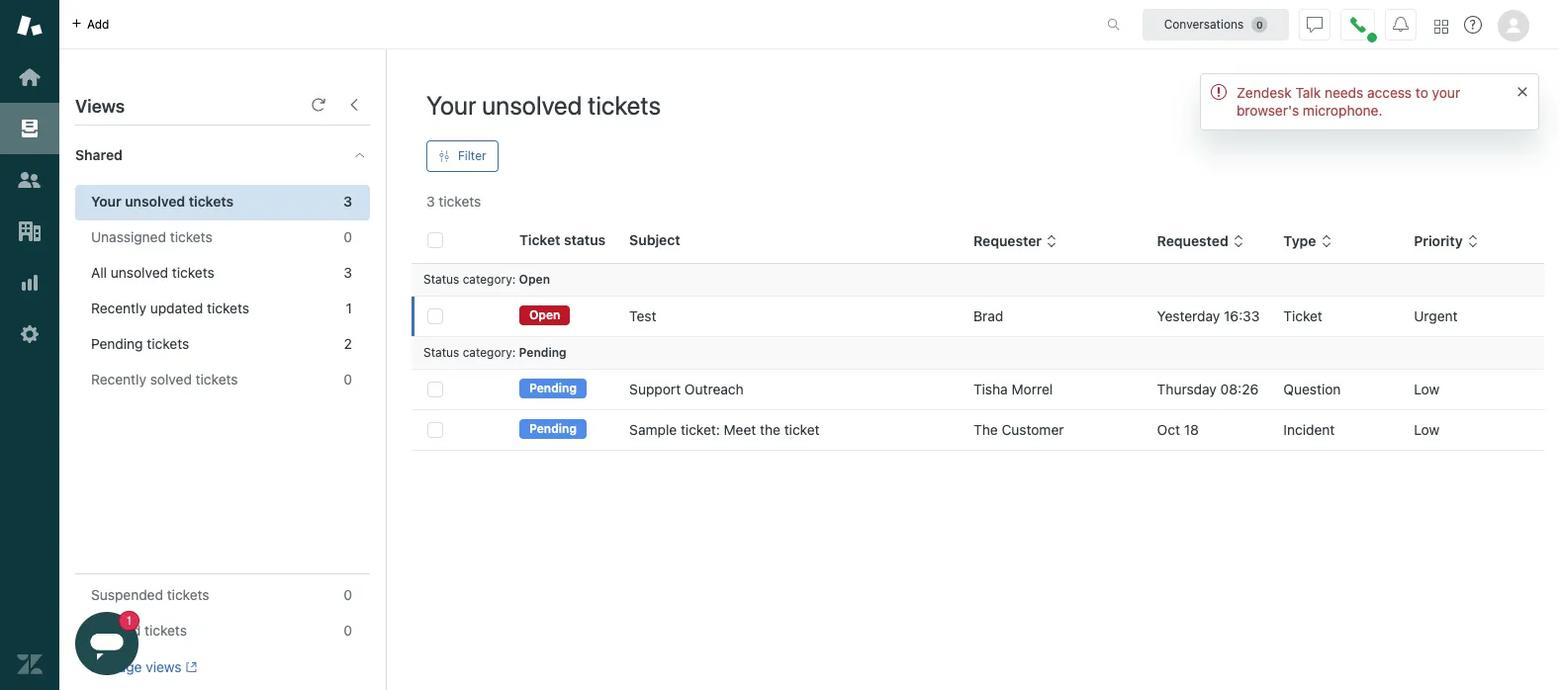 Task type: vqa. For each thing, say whether or not it's contained in the screenshot.
Remove icon
no



Task type: locate. For each thing, give the bounding box(es) containing it.
yesterday 16:33
[[1158, 308, 1260, 325]]

unsolved up filter
[[482, 90, 582, 120]]

the
[[974, 422, 998, 438]]

3 for your unsolved tickets
[[343, 193, 352, 210]]

requester
[[974, 233, 1042, 250]]

your up filter button
[[427, 90, 477, 120]]

1 vertical spatial unsolved
[[125, 193, 185, 210]]

notifications image
[[1394, 16, 1409, 32]]

urgent
[[1415, 308, 1458, 325]]

open down ticket status
[[519, 272, 550, 287]]

row up "tisha"
[[412, 296, 1545, 337]]

recently down pending tickets
[[91, 371, 146, 388]]

× button
[[1517, 78, 1529, 101]]

sample ticket: meet the ticket link
[[630, 421, 820, 440]]

your up unassigned
[[91, 193, 121, 210]]

your unsolved tickets up unassigned tickets
[[91, 193, 234, 210]]

question
[[1284, 381, 1341, 398]]

updated
[[150, 300, 203, 317]]

recently updated tickets
[[91, 300, 249, 317]]

3
[[343, 193, 352, 210], [427, 193, 435, 210], [344, 264, 352, 281]]

status down status category: open
[[424, 345, 460, 360]]

row containing test
[[412, 296, 1545, 337]]

unsolved up unassigned tickets
[[125, 193, 185, 210]]

status for status category: pending
[[424, 345, 460, 360]]

3 row from the top
[[412, 410, 1545, 451]]

ticket left status
[[520, 232, 561, 248]]

shared
[[75, 146, 123, 163]]

ticket inside row
[[1284, 308, 1323, 325]]

1 recently from the top
[[91, 300, 146, 317]]

requested
[[1158, 233, 1229, 250]]

×
[[1517, 78, 1529, 101]]

your unsolved tickets
[[427, 90, 661, 120], [91, 193, 234, 210]]

row
[[412, 296, 1545, 337], [412, 370, 1545, 410], [412, 410, 1545, 451]]

0 vertical spatial ticket
[[520, 232, 561, 248]]

support
[[630, 381, 681, 398]]

incident
[[1284, 422, 1335, 438]]

1 category: from the top
[[463, 272, 516, 287]]

conversations
[[1165, 16, 1244, 31]]

support outreach
[[630, 381, 744, 398]]

category: down status category: open
[[463, 345, 516, 360]]

microphone.
[[1303, 102, 1383, 119]]

3 down collapse views pane icon
[[343, 193, 352, 210]]

status
[[424, 272, 460, 287], [424, 345, 460, 360]]

main element
[[0, 0, 59, 691]]

deleted tickets
[[91, 623, 187, 639]]

reporting image
[[17, 270, 43, 296]]

low
[[1415, 381, 1440, 398], [1415, 422, 1440, 438]]

priority
[[1415, 233, 1463, 250]]

1 vertical spatial status
[[424, 345, 460, 360]]

2 row from the top
[[412, 370, 1545, 410]]

open up status category: pending
[[529, 308, 561, 323]]

2 0 from the top
[[344, 371, 352, 388]]

0 vertical spatial category:
[[463, 272, 516, 287]]

3 0 from the top
[[344, 587, 352, 604]]

1 vertical spatial category:
[[463, 345, 516, 360]]

recently
[[91, 300, 146, 317], [91, 371, 146, 388]]

category:
[[463, 272, 516, 287], [463, 345, 516, 360]]

pending
[[91, 336, 143, 352], [519, 345, 567, 360], [529, 381, 577, 396], [529, 422, 577, 437]]

0 for unassigned tickets
[[344, 229, 352, 245]]

your
[[427, 90, 477, 120], [91, 193, 121, 210]]

organizations image
[[17, 219, 43, 244]]

category: for pending
[[463, 345, 516, 360]]

2 category: from the top
[[463, 345, 516, 360]]

test
[[630, 308, 657, 325]]

1 low from the top
[[1415, 381, 1440, 398]]

ticket:
[[681, 422, 720, 438]]

0 vertical spatial your unsolved tickets
[[427, 90, 661, 120]]

recently down all
[[91, 300, 146, 317]]

0 horizontal spatial your
[[91, 193, 121, 210]]

refresh views pane image
[[311, 97, 327, 113]]

oct 18
[[1158, 422, 1199, 438]]

ticket for ticket
[[1284, 308, 1323, 325]]

1 horizontal spatial your
[[427, 90, 477, 120]]

1 0 from the top
[[344, 229, 352, 245]]

1 status from the top
[[424, 272, 460, 287]]

0 for suspended tickets
[[344, 587, 352, 604]]

2 vertical spatial unsolved
[[111, 264, 168, 281]]

0
[[344, 229, 352, 245], [344, 371, 352, 388], [344, 587, 352, 604], [344, 623, 352, 639]]

16:33
[[1224, 308, 1260, 325]]

filter button
[[427, 141, 498, 172]]

unsolved down unassigned
[[111, 264, 168, 281]]

unassigned
[[91, 229, 166, 245]]

18
[[1185, 422, 1199, 438]]

category: up status category: pending
[[463, 272, 516, 287]]

row containing support outreach
[[412, 370, 1545, 410]]

status for status category: open
[[424, 272, 460, 287]]

1 vertical spatial open
[[529, 308, 561, 323]]

views
[[146, 659, 182, 676]]

1 vertical spatial ticket
[[1284, 308, 1323, 325]]

oct
[[1158, 422, 1181, 438]]

0 vertical spatial recently
[[91, 300, 146, 317]]

row down "tisha"
[[412, 410, 1545, 451]]

(opens in a new tab) image
[[182, 662, 197, 674]]

brad
[[974, 308, 1004, 325]]

ticket
[[520, 232, 561, 248], [1284, 308, 1323, 325]]

get help image
[[1465, 16, 1483, 34]]

pending tickets
[[91, 336, 189, 352]]

1 horizontal spatial ticket
[[1284, 308, 1323, 325]]

open
[[519, 272, 550, 287], [529, 308, 561, 323]]

0 vertical spatial unsolved
[[482, 90, 582, 120]]

zendesk talk needs access to your browser's microphone.
[[1237, 84, 1461, 119]]

3 up "1"
[[344, 264, 352, 281]]

0 vertical spatial status
[[424, 272, 460, 287]]

4 0 from the top
[[344, 623, 352, 639]]

2 status from the top
[[424, 345, 460, 360]]

status
[[564, 232, 606, 248]]

low for question
[[1415, 381, 1440, 398]]

recently solved tickets
[[91, 371, 238, 388]]

ticket for ticket status
[[520, 232, 561, 248]]

sample
[[630, 422, 677, 438]]

add button
[[59, 0, 121, 48]]

your unsolved tickets up filter
[[427, 90, 661, 120]]

0 vertical spatial your
[[427, 90, 477, 120]]

unsolved
[[482, 90, 582, 120], [125, 193, 185, 210], [111, 264, 168, 281]]

0 vertical spatial low
[[1415, 381, 1440, 398]]

3 tickets
[[427, 193, 481, 210]]

2 low from the top
[[1415, 422, 1440, 438]]

shared button
[[59, 126, 333, 185]]

1 vertical spatial recently
[[91, 371, 146, 388]]

row up "the"
[[412, 370, 1545, 410]]

tisha
[[974, 381, 1008, 398]]

the customer
[[974, 422, 1064, 438]]

thursday 08:26
[[1158, 381, 1259, 398]]

status category: open
[[424, 272, 550, 287]]

1 vertical spatial low
[[1415, 422, 1440, 438]]

0 horizontal spatial your unsolved tickets
[[91, 193, 234, 210]]

1 row from the top
[[412, 296, 1545, 337]]

outreach
[[685, 381, 744, 398]]

2 recently from the top
[[91, 371, 146, 388]]

views image
[[17, 116, 43, 142]]

ticket right 16:33
[[1284, 308, 1323, 325]]

1 vertical spatial your unsolved tickets
[[91, 193, 234, 210]]

status down 3 tickets
[[424, 272, 460, 287]]

talk
[[1296, 84, 1321, 101]]

tickets
[[588, 90, 661, 120], [189, 193, 234, 210], [439, 193, 481, 210], [170, 229, 212, 245], [172, 264, 214, 281], [207, 300, 249, 317], [147, 336, 189, 352], [196, 371, 238, 388], [167, 587, 209, 604], [145, 623, 187, 639]]

0 horizontal spatial ticket
[[520, 232, 561, 248]]

manage
[[91, 659, 142, 676]]

to
[[1416, 84, 1429, 101]]



Task type: describe. For each thing, give the bounding box(es) containing it.
deleted
[[91, 623, 141, 639]]

priority button
[[1415, 233, 1479, 251]]

recently for recently updated tickets
[[91, 300, 146, 317]]

conversations button
[[1143, 8, 1290, 40]]

0 vertical spatial open
[[519, 272, 550, 287]]

browser's
[[1237, 102, 1300, 119]]

yesterday
[[1158, 308, 1221, 325]]

subject
[[630, 232, 681, 248]]

needs
[[1325, 84, 1364, 101]]

suspended
[[91, 587, 163, 604]]

add
[[87, 16, 109, 31]]

customer
[[1002, 422, 1064, 438]]

zendesk support image
[[17, 13, 43, 39]]

thursday
[[1158, 381, 1217, 398]]

requester button
[[974, 233, 1058, 251]]

collapse views pane image
[[346, 97, 362, 113]]

category: for open
[[463, 272, 516, 287]]

3 for all unsolved tickets
[[344, 264, 352, 281]]

1
[[346, 300, 352, 317]]

zendesk
[[1237, 84, 1292, 101]]

suspended tickets
[[91, 587, 209, 604]]

0 for deleted tickets
[[344, 623, 352, 639]]

access
[[1368, 84, 1412, 101]]

sample ticket: meet the ticket
[[630, 422, 820, 438]]

type
[[1284, 233, 1317, 250]]

get started image
[[17, 64, 43, 90]]

meet
[[724, 422, 756, 438]]

zendesk image
[[17, 652, 43, 678]]

all unsolved tickets
[[91, 264, 214, 281]]

solved
[[150, 371, 192, 388]]

08:26
[[1221, 381, 1259, 398]]

test link
[[630, 307, 657, 327]]

1 vertical spatial your
[[91, 193, 121, 210]]

support outreach link
[[630, 380, 744, 400]]

shared heading
[[59, 126, 386, 185]]

3 down filter button
[[427, 193, 435, 210]]

the
[[760, 422, 781, 438]]

all
[[91, 264, 107, 281]]

zendesk products image
[[1435, 19, 1449, 33]]

recently for recently solved tickets
[[91, 371, 146, 388]]

tisha morrel
[[974, 381, 1053, 398]]

filter
[[458, 148, 487, 163]]

ticket status
[[520, 232, 606, 248]]

requested button
[[1158, 233, 1245, 251]]

morrel
[[1012, 381, 1053, 398]]

ticket
[[785, 422, 820, 438]]

customers image
[[17, 167, 43, 193]]

1 horizontal spatial your unsolved tickets
[[427, 90, 661, 120]]

row containing sample ticket: meet the ticket
[[412, 410, 1545, 451]]

button displays agent's chat status as invisible. image
[[1307, 16, 1323, 32]]

low for incident
[[1415, 422, 1440, 438]]

admin image
[[17, 322, 43, 347]]

manage views
[[91, 659, 182, 676]]

0 for recently solved tickets
[[344, 371, 352, 388]]

your
[[1433, 84, 1461, 101]]

views
[[75, 96, 125, 117]]

open inside row
[[529, 308, 561, 323]]

2
[[344, 336, 352, 352]]

unassigned tickets
[[91, 229, 212, 245]]

status category: pending
[[424, 345, 567, 360]]

manage views link
[[91, 659, 197, 677]]

type button
[[1284, 233, 1333, 251]]



